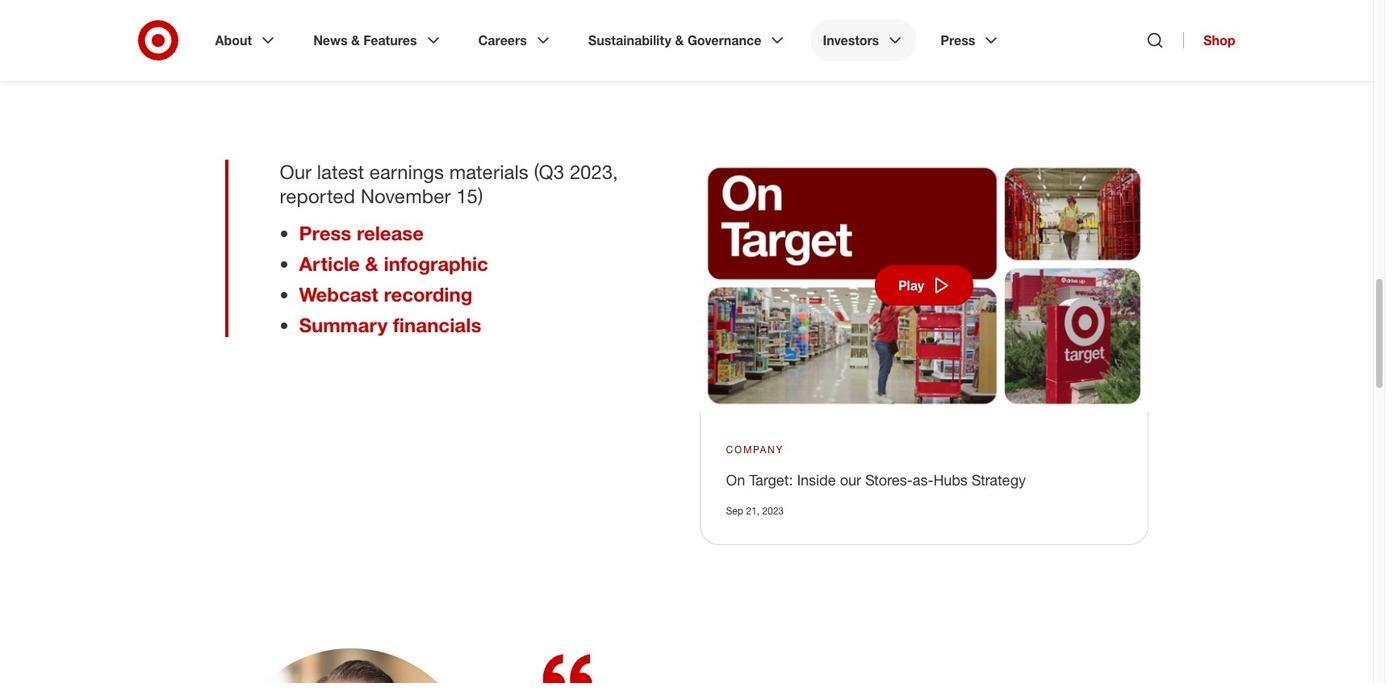 Task type: describe. For each thing, give the bounding box(es) containing it.
article & infographic link
[[299, 252, 488, 276]]

& for news
[[351, 32, 360, 48]]

play button
[[875, 266, 973, 306]]

our
[[840, 471, 861, 489]]

careers
[[478, 32, 527, 48]]

careers link
[[467, 19, 564, 61]]

company link
[[726, 443, 784, 458]]

21,
[[746, 505, 760, 517]]

summary financials link
[[299, 313, 481, 337]]

press for press
[[941, 32, 975, 48]]

shop link
[[1184, 32, 1236, 48]]

2023
[[762, 505, 784, 517]]

infographic
[[384, 252, 488, 276]]

press for press release article & infographic webcast recording summary financials
[[299, 221, 351, 245]]

press link
[[929, 19, 1013, 61]]

reported
[[280, 184, 355, 208]]

& inside press release article & infographic webcast recording summary financials
[[365, 252, 378, 276]]

webcast
[[299, 283, 378, 307]]

(q3
[[534, 160, 564, 184]]

stores-
[[865, 471, 913, 489]]

financials
[[393, 313, 481, 337]]

company
[[726, 444, 784, 456]]

hubs
[[934, 471, 968, 489]]

recording
[[384, 283, 473, 307]]

on
[[726, 471, 745, 489]]

2023,
[[570, 160, 618, 184]]

webcast recording link
[[299, 283, 473, 307]]

inside
[[797, 471, 836, 489]]

investors link
[[812, 19, 916, 61]]

governance
[[687, 32, 762, 48]]

strategy
[[972, 471, 1026, 489]]

press release link
[[299, 221, 424, 245]]

shop
[[1204, 32, 1236, 48]]

news & features link
[[302, 19, 454, 61]]



Task type: vqa. For each thing, say whether or not it's contained in the screenshot.
Business Partner Code Of Conduct link
no



Task type: locate. For each thing, give the bounding box(es) containing it.
sep
[[726, 505, 743, 517]]

summary
[[299, 313, 388, 337]]

1 vertical spatial press
[[299, 221, 351, 245]]

press inside press release article & infographic webcast recording summary financials
[[299, 221, 351, 245]]

0 vertical spatial press
[[941, 32, 975, 48]]

1 horizontal spatial press
[[941, 32, 975, 48]]

sustainability & governance link
[[577, 19, 799, 61]]

about link
[[204, 19, 289, 61]]

& right the news
[[351, 32, 360, 48]]

15)
[[456, 184, 483, 208]]

november
[[361, 184, 451, 208]]

features
[[364, 32, 417, 48]]

press
[[941, 32, 975, 48], [299, 221, 351, 245]]

materials
[[449, 160, 529, 184]]

on target: inside our stores-as-hubs strategy link
[[726, 471, 1026, 489]]

play
[[898, 278, 924, 294]]

sustainability
[[588, 32, 671, 48]]

&
[[351, 32, 360, 48], [675, 32, 684, 48], [365, 252, 378, 276]]

sep 21, 2023
[[726, 505, 784, 517]]

release
[[357, 221, 424, 245]]

press release article & infographic webcast recording summary financials
[[299, 221, 488, 337]]

0 horizontal spatial &
[[351, 32, 360, 48]]

& left governance
[[675, 32, 684, 48]]

target:
[[749, 471, 793, 489]]

as-
[[913, 471, 934, 489]]

news & features
[[313, 32, 417, 48]]

investors
[[823, 32, 879, 48]]

on target: inside our stores-as-hubs strategy
[[726, 471, 1026, 489]]

article
[[299, 252, 360, 276]]

press inside press link
[[941, 32, 975, 48]]

1 horizontal spatial &
[[365, 252, 378, 276]]

2 horizontal spatial &
[[675, 32, 684, 48]]

latest
[[317, 160, 364, 184]]

about
[[215, 32, 252, 48]]

on target: inside our stores-as-hubs strategy image
[[699, 160, 1148, 412]]

0 horizontal spatial press
[[299, 221, 351, 245]]

our latest earnings materials (q3 2023, reported november 15)
[[280, 160, 618, 208]]

news
[[313, 32, 348, 48]]

earnings
[[370, 160, 444, 184]]

& for sustainability
[[675, 32, 684, 48]]

& down press release link
[[365, 252, 378, 276]]

sustainability & governance
[[588, 32, 762, 48]]

our
[[280, 160, 312, 184]]



